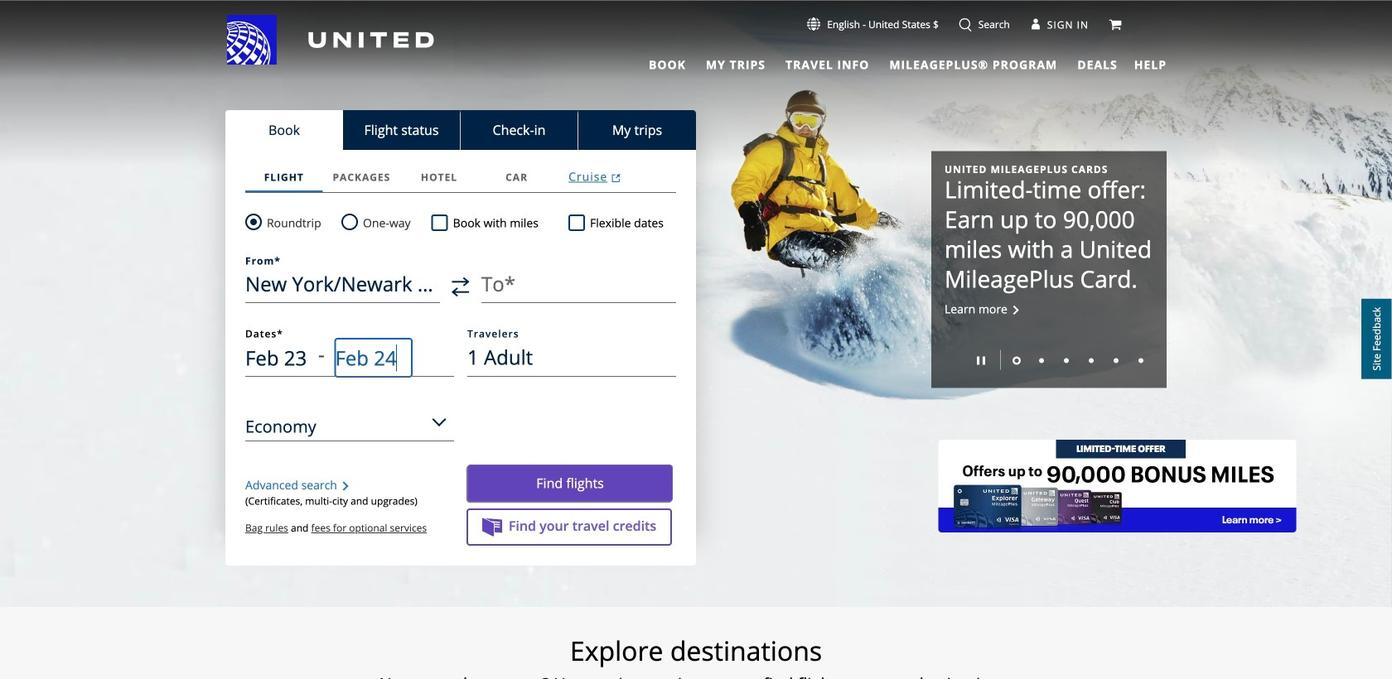 Task type: locate. For each thing, give the bounding box(es) containing it.
To* text field
[[482, 265, 676, 303]]

navigation
[[0, 14, 1393, 75]]

enter your departing city, airport name, or airport code. element
[[245, 256, 281, 266]]

united logo link to homepage image
[[227, 15, 434, 65]]

explore destinations element
[[130, 635, 1263, 668]]

2 vertical spatial tab list
[[245, 162, 676, 193]]

tab list
[[639, 50, 1121, 75], [225, 110, 696, 150], [245, 162, 676, 193]]

main content
[[0, 1, 1393, 680]]

not sure where to go? use our interactive map to find flights to great destinations. element
[[130, 675, 1263, 680]]

reverse origin and destination image
[[452, 277, 470, 297]]

None button
[[245, 404, 454, 442]]

economy element
[[245, 417, 429, 437]]

From* text field
[[245, 265, 440, 303]]

Depart text field
[[245, 339, 318, 377]]

slide 2 of 6 image
[[1040, 358, 1044, 363]]



Task type: describe. For each thing, give the bounding box(es) containing it.
slide 1 of 6 image
[[1013, 357, 1021, 365]]

currently in english united states	$ enter to change image
[[808, 17, 821, 31]]

view cart, click to view list of recently searched saved trips. image
[[1109, 18, 1122, 31]]

slide 3 of 6 image
[[1064, 358, 1069, 363]]

slide 4 of 6 image
[[1089, 358, 1094, 363]]

1 vertical spatial tab list
[[225, 110, 696, 150]]

0 vertical spatial tab list
[[639, 50, 1121, 75]]

pause image
[[977, 357, 986, 365]]

slide 5 of 6 image
[[1114, 358, 1119, 363]]

slide 6 of 6 image
[[1139, 358, 1144, 363]]

Return text field
[[335, 339, 412, 377]]

carousel buttons element
[[945, 344, 1154, 375]]



Task type: vqa. For each thing, say whether or not it's contained in the screenshot.
the Round Trip Flight search element
no



